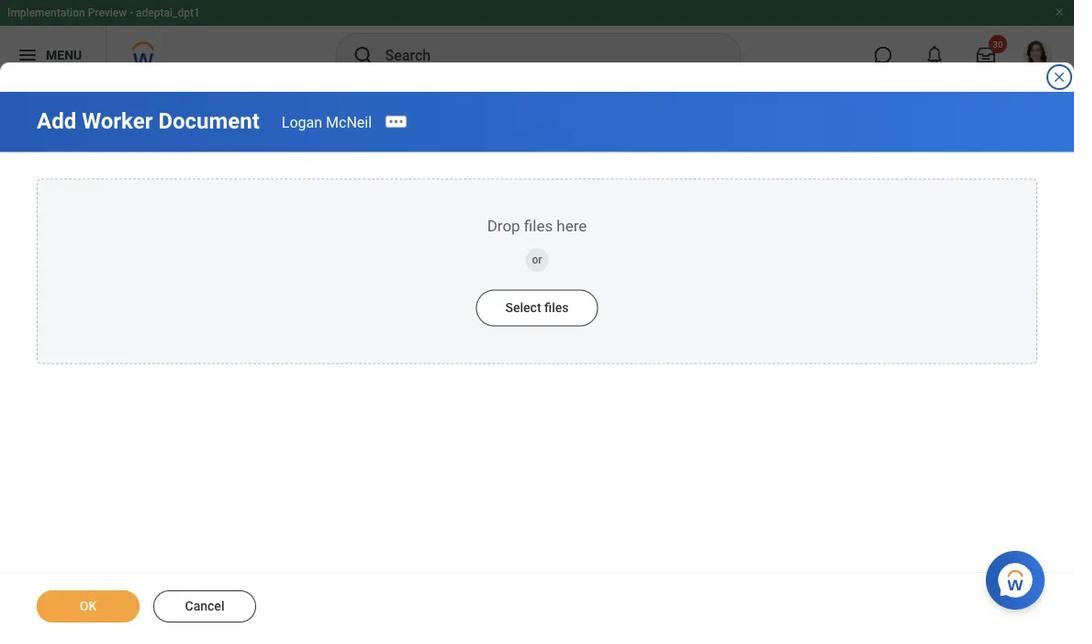 Task type: describe. For each thing, give the bounding box(es) containing it.
implementation
[[7, 6, 85, 19]]

cancel
[[185, 599, 225, 614]]

logan mcneil
[[282, 113, 372, 131]]

select files button
[[476, 290, 598, 327]]

search image
[[352, 44, 374, 66]]

select files region
[[37, 179, 1038, 364]]

ok button
[[37, 591, 140, 623]]

files
[[545, 300, 569, 316]]

add worker document main content
[[0, 92, 1075, 639]]

logan
[[282, 113, 322, 131]]

notifications large image
[[926, 46, 944, 64]]

document
[[158, 108, 260, 134]]

cancel button
[[153, 591, 256, 623]]

inbox large image
[[977, 46, 996, 64]]

logan mcneil element
[[282, 113, 372, 131]]

close environment banner image
[[1055, 6, 1066, 17]]

implementation preview -   adeptai_dpt1 banner
[[0, 0, 1075, 85]]

preview
[[88, 6, 127, 19]]

adeptai_dpt1
[[136, 6, 200, 19]]



Task type: vqa. For each thing, say whether or not it's contained in the screenshot.
Preview
yes



Task type: locate. For each thing, give the bounding box(es) containing it.
implementation preview -   adeptai_dpt1
[[7, 6, 200, 19]]

close add worker document image
[[1053, 70, 1067, 85]]

add worker document dialog
[[0, 0, 1075, 639]]

mcneil
[[326, 113, 372, 131]]

or
[[532, 254, 542, 266]]

profile logan mcneil element
[[1012, 35, 1064, 75]]

ok
[[80, 599, 97, 614]]

worker
[[82, 108, 153, 134]]

select
[[506, 300, 542, 316]]

select files
[[506, 300, 569, 316]]

-
[[130, 6, 133, 19]]

workday assistant region
[[987, 544, 1053, 610]]

add
[[37, 108, 76, 134]]

add worker document
[[37, 108, 260, 134]]



